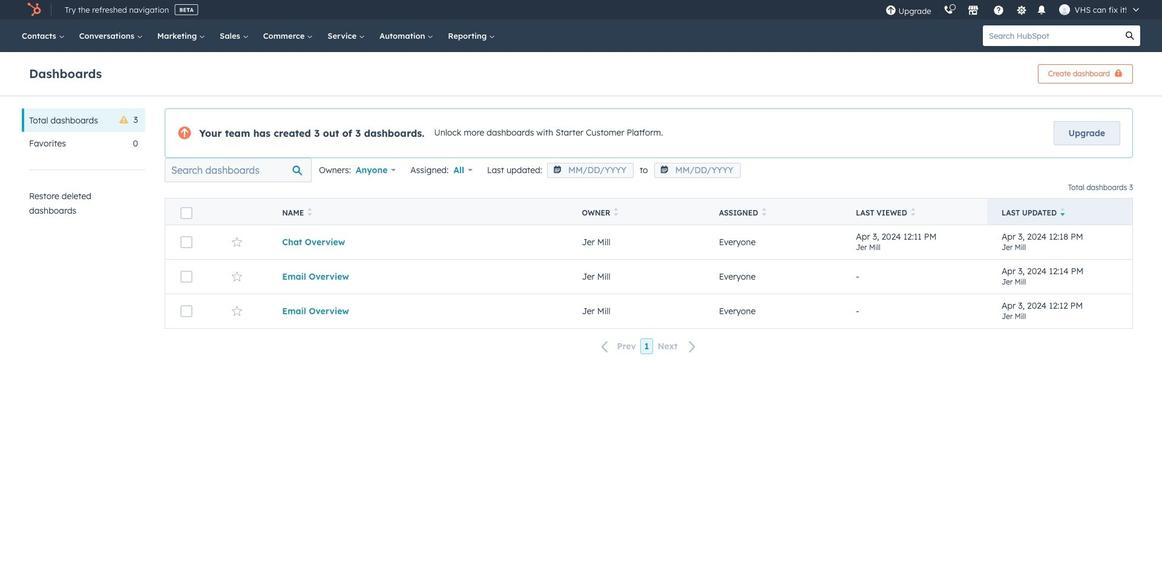Task type: describe. For each thing, give the bounding box(es) containing it.
4 press to sort. element from the left
[[911, 208, 916, 218]]

press to sort. image for fourth press to sort. element from right
[[308, 208, 312, 216]]

1 press to sort. element from the left
[[308, 208, 312, 218]]

Search dashboards search field
[[165, 158, 312, 182]]

2 mm/dd/yyyy text field from the left
[[654, 163, 741, 178]]

press to sort. image for third press to sort. element from the left
[[762, 208, 767, 216]]

descending sort. press to sort ascending. image
[[1061, 208, 1065, 216]]

marketplaces image
[[968, 5, 979, 16]]

jer mill image
[[1059, 4, 1070, 15]]

3 press to sort. element from the left
[[762, 208, 767, 218]]

press to sort. image for second press to sort. element from left
[[614, 208, 619, 216]]

1 mm/dd/yyyy text field from the left
[[547, 163, 634, 178]]



Task type: vqa. For each thing, say whether or not it's contained in the screenshot.
Close image at the right of page
no



Task type: locate. For each thing, give the bounding box(es) containing it.
pagination navigation
[[165, 338, 1133, 355]]

1 horizontal spatial mm/dd/yyyy text field
[[654, 163, 741, 178]]

2 press to sort. element from the left
[[614, 208, 619, 218]]

0 horizontal spatial mm/dd/yyyy text field
[[547, 163, 634, 178]]

press to sort. image
[[308, 208, 312, 216], [614, 208, 619, 216], [762, 208, 767, 216], [911, 208, 916, 216]]

press to sort. element
[[308, 208, 312, 218], [614, 208, 619, 218], [762, 208, 767, 218], [911, 208, 916, 218]]

2 press to sort. image from the left
[[614, 208, 619, 216]]

MM/DD/YYYY text field
[[547, 163, 634, 178], [654, 163, 741, 178]]

Search HubSpot search field
[[983, 25, 1120, 46]]

press to sort. image for 4th press to sort. element from the left
[[911, 208, 916, 216]]

menu
[[880, 0, 1148, 19]]

1 press to sort. image from the left
[[308, 208, 312, 216]]

4 press to sort. image from the left
[[911, 208, 916, 216]]

descending sort. press to sort ascending. element
[[1061, 208, 1065, 218]]

banner
[[29, 61, 1133, 84]]

3 press to sort. image from the left
[[762, 208, 767, 216]]



